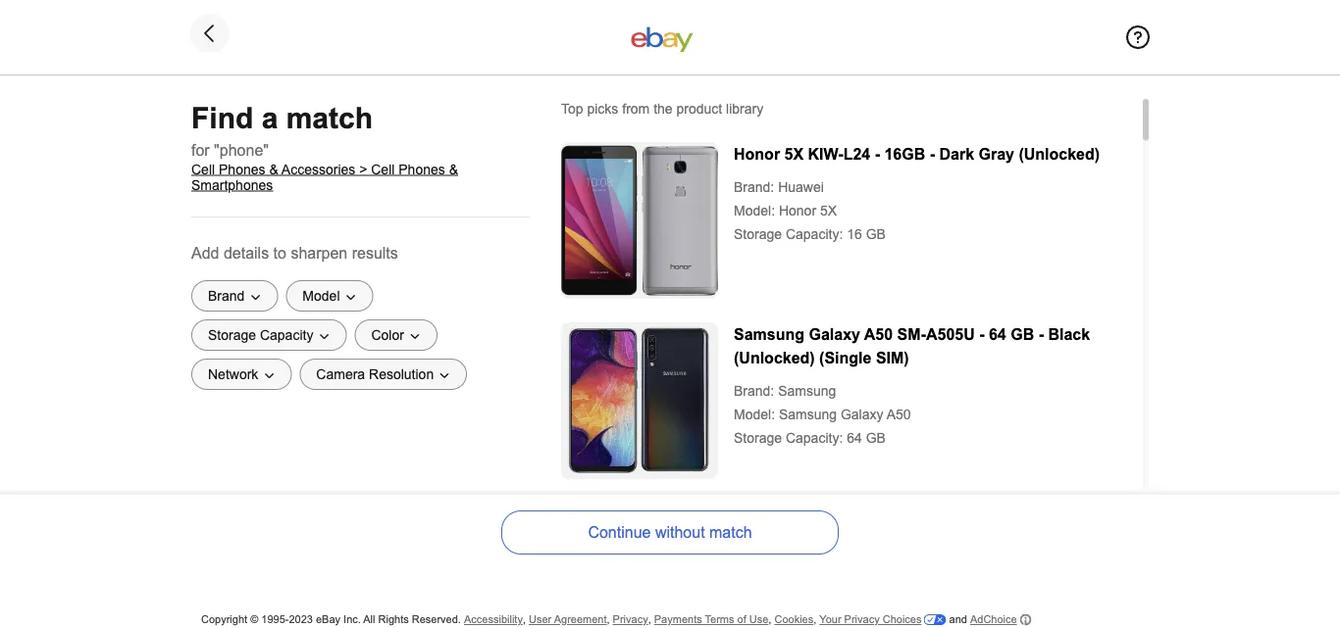 Task type: locate. For each thing, give the bounding box(es) containing it.
0 vertical spatial gb
[[866, 227, 886, 242]]

storage inside brand: huawei model: honor 5x storage capacity: 16 gb
[[734, 227, 782, 242]]

0 horizontal spatial (unlocked)
[[734, 349, 815, 367]]

1 horizontal spatial (unlocked)
[[1019, 145, 1100, 163]]

1 , from the left
[[523, 614, 526, 626]]

1 vertical spatial storage
[[734, 431, 782, 446]]

1 storage from the top
[[734, 227, 782, 242]]

1 horizontal spatial cell
[[371, 162, 395, 177]]

a50 up sim)
[[864, 326, 893, 343]]

2 & from the left
[[449, 162, 458, 177]]

honor
[[734, 145, 780, 163], [779, 203, 816, 218]]

continue
[[588, 524, 651, 542]]

1 model: from the top
[[734, 203, 775, 218]]

1 vertical spatial (unlocked)
[[734, 349, 815, 367]]

brand: for honor 5x kiw-l24 - 16gb - dark gray (unlocked)
[[734, 180, 774, 195]]

, left the your
[[813, 614, 816, 626]]

64
[[989, 326, 1006, 343], [847, 431, 862, 446]]

galaxy inside "brand: samsung model: samsung galaxy a50 storage capacity: 64 gb"
[[841, 407, 883, 422]]

adchoice link
[[970, 613, 1032, 628]]

kiw-
[[808, 145, 843, 163]]

cell phones & accessories > cell phones & smartphones button
[[191, 162, 530, 193]]

match inside button
[[709, 524, 752, 542]]

user agreement link
[[529, 614, 607, 627]]

2 capacity: from the top
[[786, 431, 843, 446]]

1 vertical spatial honor
[[779, 203, 816, 218]]

1 capacity: from the top
[[786, 227, 843, 242]]

0 vertical spatial a50
[[864, 326, 893, 343]]

0 horizontal spatial &
[[269, 162, 278, 177]]

payments terms of use link
[[654, 614, 768, 627]]

your privacy choices link
[[819, 614, 946, 627]]

1 phones from the left
[[219, 162, 265, 177]]

gb inside "brand: samsung model: samsung galaxy a50 storage capacity: 64 gb"
[[866, 431, 886, 446]]

1 vertical spatial 5x
[[820, 203, 837, 218]]

cell right >
[[371, 162, 395, 177]]

galaxy up "(single"
[[809, 326, 860, 343]]

gb
[[866, 227, 886, 242], [1011, 326, 1034, 343], [866, 431, 886, 446]]

5x down huawei
[[820, 203, 837, 218]]

galaxy
[[809, 326, 860, 343], [841, 407, 883, 422]]

0 vertical spatial galaxy
[[809, 326, 860, 343]]

2 , from the left
[[607, 614, 610, 626]]

2 model: from the top
[[734, 407, 775, 422]]

0 horizontal spatial 64
[[847, 431, 862, 446]]

match
[[286, 102, 373, 135], [709, 524, 752, 542]]

find
[[191, 102, 253, 135]]

gb down sim)
[[866, 431, 886, 446]]

honor inside brand: huawei model: honor 5x storage capacity: 16 gb
[[779, 203, 816, 218]]

0 vertical spatial brand:
[[734, 180, 774, 195]]

phones right >
[[399, 162, 445, 177]]

all
[[363, 614, 375, 626]]

& up smartphones
[[269, 162, 278, 177]]

and adchoice
[[946, 614, 1017, 626]]

0 vertical spatial honor
[[734, 145, 780, 163]]

copyright
[[201, 614, 247, 626]]

add details to sharpen results
[[191, 244, 398, 262]]

brand: inside "brand: samsung model: samsung galaxy a50 storage capacity: 64 gb"
[[734, 384, 774, 399]]

0 vertical spatial samsung
[[734, 326, 804, 343]]

0 vertical spatial 64
[[989, 326, 1006, 343]]

capacity: left 16
[[786, 227, 843, 242]]

cookies
[[774, 614, 813, 626]]

samsung galaxy a50 sm-a505u - 64 gb - black (unlocked) (single sim)
[[734, 326, 1090, 367]]

1 horizontal spatial 64
[[989, 326, 1006, 343]]

brand:
[[734, 180, 774, 195], [734, 384, 774, 399]]

match for a
[[286, 102, 373, 135]]

1 brand: from the top
[[734, 180, 774, 195]]

match inside find a match for "phone" cell phones & accessories > cell phones & smartphones
[[286, 102, 373, 135]]

details
[[224, 244, 269, 262]]

& right >
[[449, 162, 458, 177]]

honor down huawei
[[779, 203, 816, 218]]

brand: samsung model: samsung galaxy a50 storage capacity: 64 gb
[[734, 384, 911, 446]]

of
[[737, 614, 746, 626]]

64 right a505u in the bottom right of the page
[[989, 326, 1006, 343]]

rights
[[378, 614, 409, 626]]

a50 inside samsung galaxy a50 sm-a505u - 64 gb - black (unlocked) (single sim)
[[864, 326, 893, 343]]

a50
[[864, 326, 893, 343], [886, 407, 911, 422]]

phones
[[219, 162, 265, 177], [399, 162, 445, 177]]

0 vertical spatial capacity:
[[786, 227, 843, 242]]

2 vertical spatial gb
[[866, 431, 886, 446]]

1 horizontal spatial match
[[709, 524, 752, 542]]

1 vertical spatial brand:
[[734, 384, 774, 399]]

sm-
[[897, 326, 926, 343]]

- left dark
[[930, 145, 935, 163]]

2 phones from the left
[[399, 162, 445, 177]]

1 vertical spatial model:
[[734, 407, 775, 422]]

results
[[352, 244, 398, 262]]

cookies link
[[774, 614, 813, 627]]

1 horizontal spatial &
[[449, 162, 458, 177]]

64 inside "brand: samsung model: samsung galaxy a50 storage capacity: 64 gb"
[[847, 431, 862, 446]]

0 vertical spatial model:
[[734, 203, 775, 218]]

l24
[[843, 145, 870, 163]]

- right l24
[[875, 145, 880, 163]]

1 horizontal spatial 5x
[[820, 203, 837, 218]]

a50 down sim)
[[886, 407, 911, 422]]

1 vertical spatial gb
[[1011, 326, 1034, 343]]

samsung
[[734, 326, 804, 343], [778, 384, 836, 399], [779, 407, 837, 422]]

galaxy down "(single"
[[841, 407, 883, 422]]

, left payments
[[648, 614, 651, 626]]

, left user
[[523, 614, 526, 626]]

capacity: down "(single"
[[786, 431, 843, 446]]

add
[[191, 244, 219, 262]]

user
[[529, 614, 552, 626]]

0 vertical spatial 5x
[[784, 145, 804, 163]]

phones up smartphones
[[219, 162, 265, 177]]

©
[[250, 614, 258, 626]]

privacy
[[613, 614, 648, 626], [844, 614, 880, 626]]

-
[[875, 145, 880, 163], [930, 145, 935, 163], [979, 326, 984, 343], [1039, 326, 1044, 343]]

,
[[523, 614, 526, 626], [607, 614, 610, 626], [648, 614, 651, 626], [768, 614, 771, 626], [813, 614, 816, 626]]

model:
[[734, 203, 775, 218], [734, 407, 775, 422]]

0 vertical spatial storage
[[734, 227, 782, 242]]

64 down "(single"
[[847, 431, 862, 446]]

from
[[622, 101, 650, 116]]

a505u
[[926, 326, 975, 343]]

a
[[262, 102, 278, 135]]

and
[[949, 614, 967, 626]]

- left black
[[1039, 326, 1044, 343]]

sharpen
[[291, 244, 348, 262]]

1 vertical spatial galaxy
[[841, 407, 883, 422]]

, left cookies
[[768, 614, 771, 626]]

capacity:
[[786, 227, 843, 242], [786, 431, 843, 446]]

1 horizontal spatial phones
[[399, 162, 445, 177]]

1 vertical spatial capacity:
[[786, 431, 843, 446]]

1995-
[[261, 614, 289, 626]]

gb right 16
[[866, 227, 886, 242]]

1 & from the left
[[269, 162, 278, 177]]

match right without on the bottom of page
[[709, 524, 752, 542]]

black
[[1048, 326, 1090, 343]]

brand: inside brand: huawei model: honor 5x storage capacity: 16 gb
[[734, 180, 774, 195]]

0 horizontal spatial phones
[[219, 162, 265, 177]]

(unlocked) left "(single"
[[734, 349, 815, 367]]

gb left black
[[1011, 326, 1034, 343]]

match up accessories in the left of the page
[[286, 102, 373, 135]]

0 vertical spatial match
[[286, 102, 373, 135]]

1 vertical spatial 64
[[847, 431, 862, 446]]

1 horizontal spatial privacy
[[844, 614, 880, 626]]

payments
[[654, 614, 702, 626]]

privacy right the your
[[844, 614, 880, 626]]

storage
[[734, 227, 782, 242], [734, 431, 782, 446]]

library
[[726, 101, 763, 116]]

model: inside "brand: samsung model: samsung galaxy a50 storage capacity: 64 gb"
[[734, 407, 775, 422]]

0 horizontal spatial cell
[[191, 162, 215, 177]]

&
[[269, 162, 278, 177], [449, 162, 458, 177]]

capacity: inside brand: huawei model: honor 5x storage capacity: 16 gb
[[786, 227, 843, 242]]

0 horizontal spatial 5x
[[784, 145, 804, 163]]

0 horizontal spatial privacy
[[613, 614, 648, 626]]

(unlocked) right gray
[[1019, 145, 1100, 163]]

0 horizontal spatial match
[[286, 102, 373, 135]]

adchoice
[[970, 614, 1017, 626]]

2023
[[289, 614, 313, 626]]

gray
[[979, 145, 1014, 163]]

1 vertical spatial a50
[[886, 407, 911, 422]]

privacy left payments
[[613, 614, 648, 626]]

cell down for
[[191, 162, 215, 177]]

>
[[359, 162, 367, 177]]

honor down library
[[734, 145, 780, 163]]

2 storage from the top
[[734, 431, 782, 446]]

model: for honor 5x kiw-l24 - 16gb - dark gray (unlocked)
[[734, 203, 775, 218]]

cell
[[191, 162, 215, 177], [371, 162, 395, 177]]

accessories
[[281, 162, 355, 177]]

1 vertical spatial match
[[709, 524, 752, 542]]

5x
[[784, 145, 804, 163], [820, 203, 837, 218]]

top picks from the product library
[[561, 101, 763, 116]]

2 cell from the left
[[371, 162, 395, 177]]

huawei
[[778, 180, 824, 195]]

2 brand: from the top
[[734, 384, 774, 399]]

(unlocked)
[[1019, 145, 1100, 163], [734, 349, 815, 367]]

, left privacy link
[[607, 614, 610, 626]]

5x left kiw-
[[784, 145, 804, 163]]

to
[[273, 244, 286, 262]]

model: inside brand: huawei model: honor 5x storage capacity: 16 gb
[[734, 203, 775, 218]]



Task type: describe. For each thing, give the bounding box(es) containing it.
(unlocked) inside samsung galaxy a50 sm-a505u - 64 gb - black (unlocked) (single sim)
[[734, 349, 815, 367]]

inc.
[[343, 614, 361, 626]]

use
[[749, 614, 768, 626]]

ebay
[[316, 614, 340, 626]]

64 inside samsung galaxy a50 sm-a505u - 64 gb - black (unlocked) (single sim)
[[989, 326, 1006, 343]]

capacity: inside "brand: samsung model: samsung galaxy a50 storage capacity: 64 gb"
[[786, 431, 843, 446]]

gb inside samsung galaxy a50 sm-a505u - 64 gb - black (unlocked) (single sim)
[[1011, 326, 1034, 343]]

samsung inside samsung galaxy a50 sm-a505u - 64 gb - black (unlocked) (single sim)
[[734, 326, 804, 343]]

without
[[655, 524, 705, 542]]

comment about your experience on this page. image
[[1126, 26, 1150, 49]]

find a match for "phone" cell phones & accessories > cell phones & smartphones
[[191, 102, 458, 193]]

"phone"
[[214, 141, 269, 159]]

accessibility
[[464, 614, 523, 626]]

5 , from the left
[[813, 614, 816, 626]]

16gb
[[884, 145, 925, 163]]

- right a505u in the bottom right of the page
[[979, 326, 984, 343]]

2 privacy from the left
[[844, 614, 880, 626]]

brand: for samsung galaxy a50 sm-a505u - 64 gb - black (unlocked) (single sim)
[[734, 384, 774, 399]]

the
[[654, 101, 673, 116]]

smartphones
[[191, 178, 273, 193]]

3 , from the left
[[648, 614, 651, 626]]

terms
[[705, 614, 734, 626]]

top
[[561, 101, 583, 116]]

sim)
[[876, 349, 909, 367]]

0 vertical spatial (unlocked)
[[1019, 145, 1100, 163]]

continue without match button
[[501, 511, 839, 555]]

1 privacy from the left
[[613, 614, 648, 626]]

2 vertical spatial samsung
[[779, 407, 837, 422]]

privacy link
[[613, 614, 648, 627]]

match for without
[[709, 524, 752, 542]]

agreement
[[554, 614, 607, 626]]

1 vertical spatial samsung
[[778, 384, 836, 399]]

galaxy inside samsung galaxy a50 sm-a505u - 64 gb - black (unlocked) (single sim)
[[809, 326, 860, 343]]

5x inside brand: huawei model: honor 5x storage capacity: 16 gb
[[820, 203, 837, 218]]

honor 5x kiw-l24 - 16gb - dark gray (unlocked)
[[734, 145, 1100, 163]]

copyright © 1995-2023 ebay inc. all rights reserved. accessibility , user agreement , privacy , payments terms of use , cookies , your privacy choices
[[201, 614, 922, 626]]

a50 inside "brand: samsung model: samsung galaxy a50 storage capacity: 64 gb"
[[886, 407, 911, 422]]

(single
[[819, 349, 872, 367]]

continue without match
[[588, 524, 752, 542]]

product
[[676, 101, 722, 116]]

for
[[191, 141, 210, 159]]

model: for samsung galaxy a50 sm-a505u - 64 gb - black (unlocked) (single sim)
[[734, 407, 775, 422]]

storage inside "brand: samsung model: samsung galaxy a50 storage capacity: 64 gb"
[[734, 431, 782, 446]]

reserved.
[[412, 614, 461, 626]]

1 cell from the left
[[191, 162, 215, 177]]

gb inside brand: huawei model: honor 5x storage capacity: 16 gb
[[866, 227, 886, 242]]

your
[[819, 614, 841, 626]]

4 , from the left
[[768, 614, 771, 626]]

accessibility link
[[464, 614, 523, 627]]

picks
[[587, 101, 618, 116]]

choices
[[883, 614, 922, 626]]

dark
[[939, 145, 974, 163]]

brand: huawei model: honor 5x storage capacity: 16 gb
[[734, 180, 886, 242]]

16
[[847, 227, 862, 242]]



Task type: vqa. For each thing, say whether or not it's contained in the screenshot.
1st Capacity: from the top
yes



